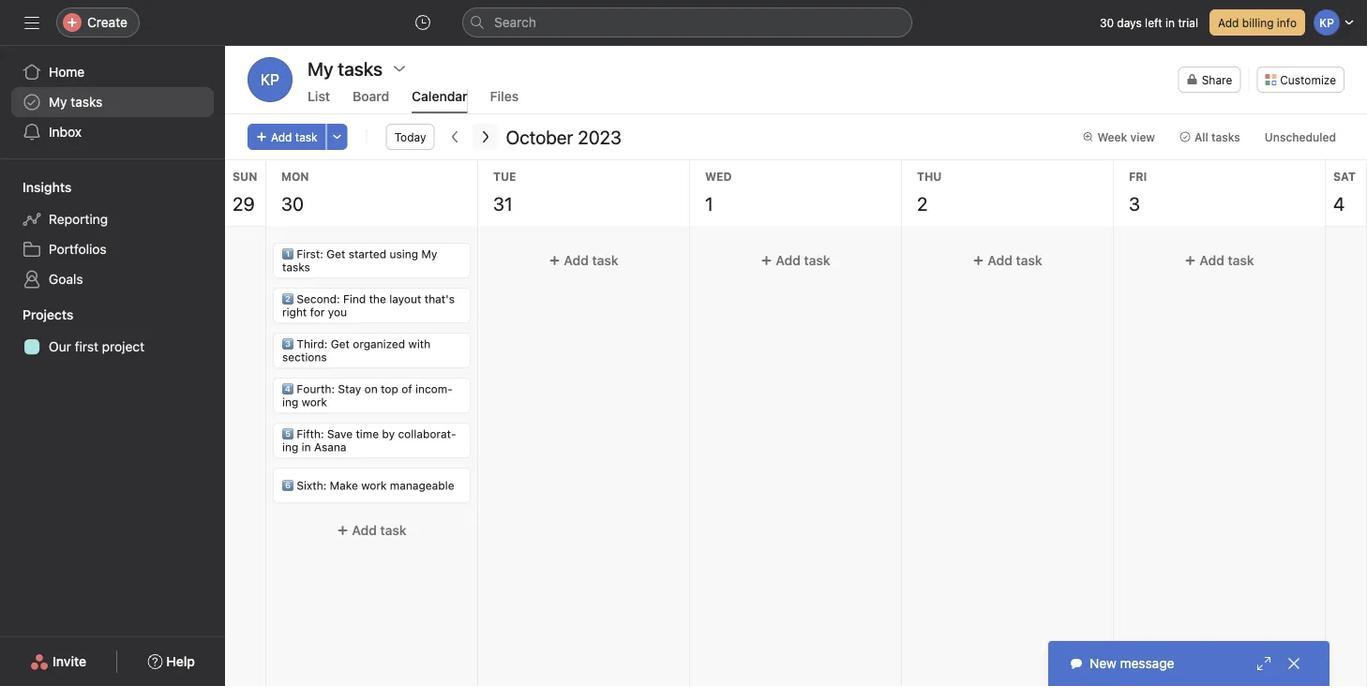 Task type: describe. For each thing, give the bounding box(es) containing it.
previous week image
[[448, 129, 463, 144]]

calendar
[[412, 89, 468, 104]]

board link
[[353, 89, 389, 113]]

invite button
[[18, 645, 99, 679]]

by
[[382, 428, 395, 441]]

2023
[[578, 126, 622, 148]]

october
[[506, 126, 573, 148]]

info
[[1277, 16, 1297, 29]]

2️⃣ second: find the layout that's right for you
[[282, 293, 455, 319]]

that's
[[425, 293, 455, 306]]

inbox link
[[11, 117, 214, 147]]

left
[[1145, 16, 1163, 29]]

history image
[[415, 15, 430, 30]]

today
[[394, 130, 426, 143]]

right
[[282, 306, 307, 319]]

incoming
[[282, 383, 453, 409]]

organized
[[353, 338, 405, 351]]

my tasks link
[[11, 87, 214, 117]]

tue
[[493, 170, 516, 183]]

2
[[917, 192, 928, 214]]

all tasks
[[1195, 130, 1241, 143]]

work inside 4️⃣ fourth: stay on top of incoming work
[[302, 396, 327, 409]]

days
[[1117, 16, 1142, 29]]

31
[[493, 192, 513, 214]]

6️⃣ sixth: make work manageable
[[282, 479, 454, 492]]

collaborating
[[282, 428, 456, 454]]

tasks for all tasks
[[1212, 130, 1241, 143]]

all tasks button
[[1171, 124, 1249, 150]]

customize button
[[1257, 67, 1345, 93]]

our
[[49, 339, 71, 355]]

1
[[705, 192, 713, 214]]

1️⃣ first: get started using my tasks
[[282, 248, 437, 274]]

fri 3
[[1129, 170, 1147, 214]]

with
[[408, 338, 431, 351]]

mon 30
[[281, 170, 309, 214]]

5️⃣
[[282, 428, 294, 441]]

board
[[353, 89, 389, 104]]

list link
[[308, 89, 330, 113]]

4
[[1334, 192, 1345, 214]]

invite
[[53, 654, 86, 670]]

unscheduled button
[[1257, 124, 1345, 150]]

today button
[[386, 124, 435, 150]]

inbox
[[49, 124, 82, 140]]

goals link
[[11, 264, 214, 294]]

add billing info button
[[1210, 9, 1305, 36]]

1️⃣
[[282, 248, 294, 261]]

fifth:
[[297, 428, 324, 441]]

share button
[[1179, 67, 1241, 93]]

get for started
[[327, 248, 345, 261]]

next week image
[[478, 129, 493, 144]]

week view
[[1098, 130, 1155, 143]]

add inside button
[[1218, 16, 1239, 29]]

more actions image
[[332, 131, 343, 143]]

insights element
[[0, 171, 225, 298]]

reporting
[[49, 211, 108, 227]]

global element
[[0, 46, 225, 158]]

projects button
[[0, 306, 74, 324]]

my tasks
[[49, 94, 103, 110]]

reporting link
[[11, 204, 214, 234]]

sixth:
[[297, 479, 327, 492]]

help
[[166, 654, 195, 670]]

october 2023
[[506, 126, 622, 148]]

our first project
[[49, 339, 145, 355]]

manageable
[[390, 479, 454, 492]]

thu
[[917, 170, 942, 183]]

3️⃣
[[282, 338, 294, 351]]

find
[[343, 293, 366, 306]]

show options image
[[392, 61, 407, 76]]

unscheduled
[[1265, 130, 1336, 143]]

stay
[[338, 383, 361, 396]]

3
[[1129, 192, 1140, 214]]

tasks for my tasks
[[71, 94, 103, 110]]

wed 1
[[705, 170, 732, 214]]

my inside the 1️⃣ first: get started using my tasks
[[421, 248, 437, 261]]

the
[[369, 293, 386, 306]]

of
[[402, 383, 412, 396]]



Task type: locate. For each thing, give the bounding box(es) containing it.
30 days left in trial
[[1100, 16, 1199, 29]]

home
[[49, 64, 85, 80]]

search list box
[[462, 8, 913, 38]]

add task button
[[248, 124, 326, 150], [486, 244, 682, 278], [698, 244, 894, 278], [910, 244, 1106, 278], [1122, 244, 1318, 278], [274, 514, 470, 548]]

in right left
[[1166, 16, 1175, 29]]

week
[[1098, 130, 1128, 143]]

sections
[[282, 351, 327, 364]]

0 horizontal spatial work
[[302, 396, 327, 409]]

new message
[[1090, 656, 1175, 671]]

started
[[349, 248, 387, 261]]

kp
[[261, 71, 280, 89]]

tasks inside the 1️⃣ first: get started using my tasks
[[282, 261, 310, 274]]

create button
[[56, 8, 140, 38]]

files
[[490, 89, 519, 104]]

work right make at bottom
[[361, 479, 387, 492]]

1 vertical spatial in
[[302, 441, 311, 454]]

1 vertical spatial tasks
[[1212, 130, 1241, 143]]

0 horizontal spatial my
[[49, 94, 67, 110]]

mon
[[281, 170, 309, 183]]

tasks right all
[[1212, 130, 1241, 143]]

tasks up 2️⃣
[[282, 261, 310, 274]]

first:
[[297, 248, 323, 261]]

portfolios link
[[11, 234, 214, 264]]

3️⃣ third: get organized with sections
[[282, 338, 431, 364]]

29
[[233, 192, 255, 214]]

insights button
[[0, 178, 72, 197]]

for
[[310, 306, 325, 319]]

expand new message image
[[1257, 656, 1272, 671]]

third:
[[297, 338, 328, 351]]

get right first:
[[327, 248, 345, 261]]

view
[[1131, 130, 1155, 143]]

1 vertical spatial get
[[331, 338, 350, 351]]

tue 31
[[493, 170, 516, 214]]

hide sidebar image
[[24, 15, 39, 30]]

get inside the 1️⃣ first: get started using my tasks
[[327, 248, 345, 261]]

portfolios
[[49, 241, 107, 257]]

30 left 'days'
[[1100, 16, 1114, 29]]

my up inbox
[[49, 94, 67, 110]]

billing
[[1242, 16, 1274, 29]]

asana
[[314, 441, 347, 454]]

task
[[295, 130, 318, 143], [592, 253, 619, 268], [804, 253, 831, 268], [1016, 253, 1043, 268], [1228, 253, 1254, 268], [380, 523, 407, 538]]

tasks inside all tasks dropdown button
[[1212, 130, 1241, 143]]

6️⃣
[[282, 479, 294, 492]]

project
[[102, 339, 145, 355]]

sat 4
[[1334, 170, 1356, 214]]

0 vertical spatial 30
[[1100, 16, 1114, 29]]

tasks
[[71, 94, 103, 110], [1212, 130, 1241, 143], [282, 261, 310, 274]]

5️⃣ fifth: save time by collaborating in asana
[[282, 428, 456, 454]]

1 vertical spatial 30
[[281, 192, 304, 214]]

on
[[365, 383, 378, 396]]

4️⃣ fourth: stay on top of incoming work
[[282, 383, 453, 409]]

1 vertical spatial my
[[421, 248, 437, 261]]

share
[[1202, 73, 1233, 86]]

calendar link
[[412, 89, 468, 113]]

my tasks
[[308, 57, 383, 79]]

0 horizontal spatial tasks
[[71, 94, 103, 110]]

1 horizontal spatial in
[[1166, 16, 1175, 29]]

trial
[[1178, 16, 1199, 29]]

my right using
[[421, 248, 437, 261]]

0 horizontal spatial in
[[302, 441, 311, 454]]

2 vertical spatial tasks
[[282, 261, 310, 274]]

kp button
[[248, 57, 293, 102]]

0 horizontal spatial 30
[[281, 192, 304, 214]]

in inside the 5️⃣ fifth: save time by collaborating in asana
[[302, 441, 311, 454]]

fourth:
[[297, 383, 335, 396]]

1 horizontal spatial 30
[[1100, 16, 1114, 29]]

all
[[1195, 130, 1209, 143]]

create
[[87, 15, 128, 30]]

0 vertical spatial in
[[1166, 16, 1175, 29]]

make
[[330, 479, 358, 492]]

0 vertical spatial my
[[49, 94, 67, 110]]

add task
[[271, 130, 318, 143], [564, 253, 619, 268], [776, 253, 831, 268], [988, 253, 1043, 268], [1200, 253, 1254, 268], [352, 523, 407, 538]]

1 horizontal spatial my
[[421, 248, 437, 261]]

2 horizontal spatial tasks
[[1212, 130, 1241, 143]]

fri
[[1129, 170, 1147, 183]]

search
[[494, 15, 536, 30]]

1 vertical spatial work
[[361, 479, 387, 492]]

top
[[381, 383, 398, 396]]

list
[[308, 89, 330, 104]]

goals
[[49, 272, 83, 287]]

add billing info
[[1218, 16, 1297, 29]]

30 down mon
[[281, 192, 304, 214]]

get for organized
[[331, 338, 350, 351]]

customize
[[1280, 73, 1336, 86]]

0 vertical spatial work
[[302, 396, 327, 409]]

2️⃣
[[282, 293, 294, 306]]

my inside global element
[[49, 94, 67, 110]]

our first project link
[[11, 332, 214, 362]]

projects element
[[0, 298, 225, 366]]

work right 4️⃣ on the bottom of the page
[[302, 396, 327, 409]]

sun
[[233, 170, 257, 183]]

1 horizontal spatial work
[[361, 479, 387, 492]]

projects
[[23, 307, 74, 323]]

you
[[328, 306, 347, 319]]

sun 29
[[233, 170, 257, 214]]

0 vertical spatial get
[[327, 248, 345, 261]]

close image
[[1287, 656, 1302, 671]]

30
[[1100, 16, 1114, 29], [281, 192, 304, 214]]

get right third:
[[331, 338, 350, 351]]

in right 5️⃣
[[302, 441, 311, 454]]

tasks inside my tasks link
[[71, 94, 103, 110]]

second:
[[297, 293, 340, 306]]

week view button
[[1074, 124, 1164, 150]]

get inside 3️⃣ third: get organized with sections
[[331, 338, 350, 351]]

0 vertical spatial tasks
[[71, 94, 103, 110]]

first
[[75, 339, 98, 355]]

1 horizontal spatial tasks
[[282, 261, 310, 274]]

30 inside mon 30
[[281, 192, 304, 214]]

tasks down home
[[71, 94, 103, 110]]

files link
[[490, 89, 519, 113]]



Task type: vqa. For each thing, say whether or not it's contained in the screenshot.
you on the top
yes



